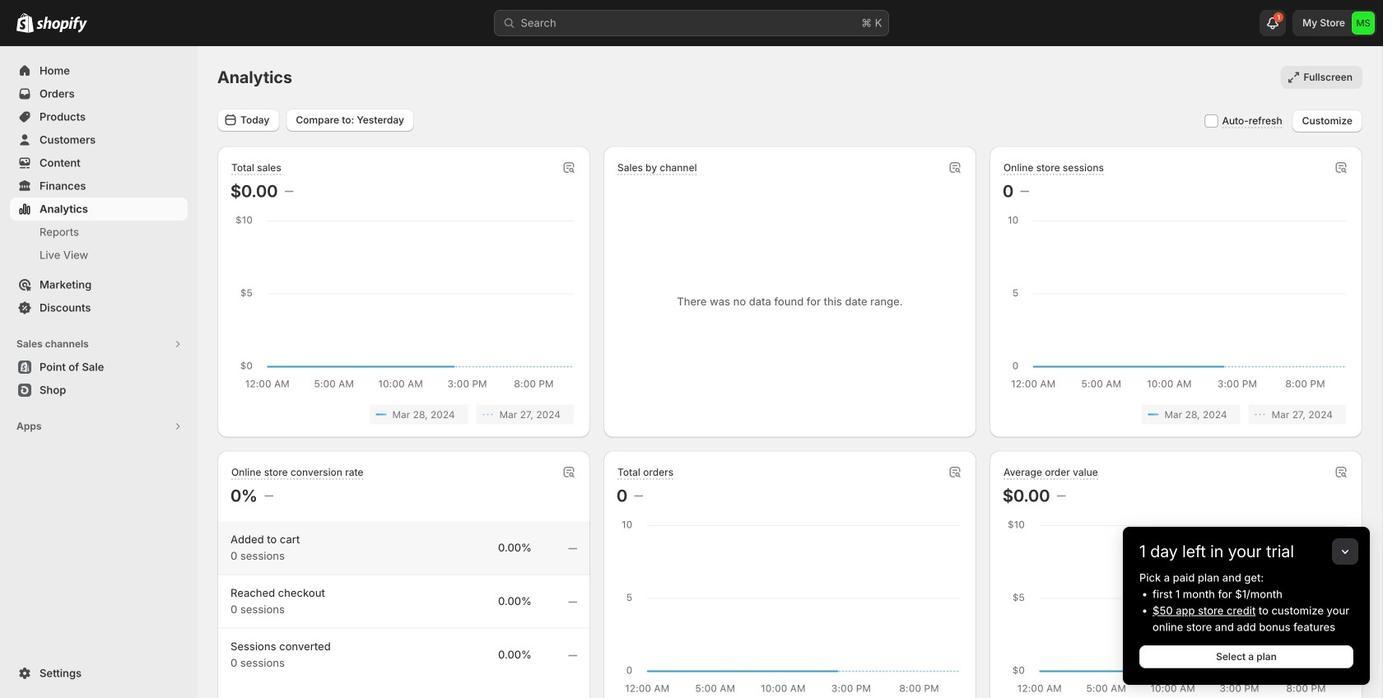 Task type: locate. For each thing, give the bounding box(es) containing it.
1 horizontal spatial list
[[1006, 405, 1346, 424]]

0 horizontal spatial list
[[234, 405, 574, 424]]

0 horizontal spatial shopify image
[[16, 13, 34, 33]]

shopify image
[[16, 13, 34, 33], [36, 16, 87, 33]]

list
[[234, 405, 574, 424], [1006, 405, 1346, 424]]

1 horizontal spatial shopify image
[[36, 16, 87, 33]]



Task type: vqa. For each thing, say whether or not it's contained in the screenshot.
tab list
no



Task type: describe. For each thing, give the bounding box(es) containing it.
1 list from the left
[[234, 405, 574, 424]]

my store image
[[1352, 12, 1375, 35]]

2 list from the left
[[1006, 405, 1346, 424]]



